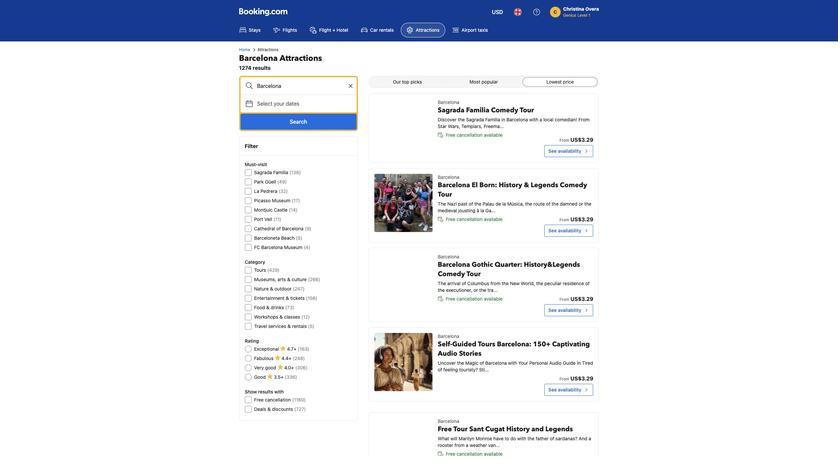 Task type: locate. For each thing, give the bounding box(es) containing it.
3 availability from the top
[[558, 308, 582, 313]]

availability down the damned
[[558, 228, 582, 234]]

audio up uncover
[[438, 349, 458, 359]]

0 vertical spatial audio
[[438, 349, 458, 359]]

0 horizontal spatial rentals
[[292, 324, 307, 329]]

history up música,
[[499, 181, 523, 190]]

1 horizontal spatial attractions
[[280, 53, 322, 64]]

2 available from the top
[[484, 217, 503, 222]]

2 horizontal spatial comedy
[[560, 181, 587, 190]]

attractions inside barcelona attractions 1274 results
[[280, 53, 322, 64]]

results right 1274 at the top left of the page
[[253, 65, 271, 71]]

from down residence
[[560, 297, 569, 302]]

personal
[[530, 361, 548, 366]]

0 vertical spatial comedy
[[491, 106, 519, 115]]

quarter:
[[495, 260, 523, 269]]

free cancellation available down 'columbus'
[[446, 296, 503, 302]]

tours
[[254, 267, 266, 273], [478, 340, 496, 349]]

the left father at the right of page
[[528, 436, 535, 442]]

familia up templars,
[[466, 106, 490, 115]]

see for barcelona el born: history & legends comedy tour
[[549, 228, 557, 234]]

local
[[544, 117, 554, 123]]

(727)
[[294, 407, 306, 412]]

0 vertical spatial legends
[[531, 181, 559, 190]]

1 see from the top
[[549, 148, 557, 154]]

cancellation for tour
[[457, 217, 483, 222]]

damned
[[560, 201, 578, 207]]

comedy up the damned
[[560, 181, 587, 190]]

1 us$3.29 from the top
[[571, 137, 594, 143]]

monroe
[[476, 436, 492, 442]]

taxis
[[478, 27, 488, 33]]

the inside the barcelona barcelona gothic quarter: history&legends comedy tour the arrival of columbus from the new world, the peculiar residence of the executioner, or the tra...
[[438, 281, 446, 287]]

workshops & classes (12)
[[254, 314, 310, 320]]

comedy up arrival
[[438, 270, 465, 279]]

and
[[579, 436, 588, 442]]

picasso
[[254, 198, 271, 204]]

from us$3.29
[[560, 137, 594, 143], [560, 217, 594, 223], [560, 296, 594, 302], [560, 376, 594, 382]]

4 see availability from the top
[[549, 387, 582, 393]]

fc barcelona museum (4)
[[254, 245, 310, 250]]

the left new
[[502, 281, 509, 287]]

from down comedian!
[[560, 138, 569, 143]]

1 vertical spatial tours
[[478, 340, 496, 349]]

1 horizontal spatial from
[[491, 281, 501, 287]]

legends up route
[[531, 181, 559, 190]]

2 horizontal spatial attractions
[[416, 27, 440, 33]]

from inside barcelona sagrada familia comedy tour discover the sagrada familia in barcelona with a local comedian! from star wars, templars, freema...
[[579, 117, 590, 123]]

gothic
[[472, 260, 493, 269]]

2 us$3.29 from the top
[[571, 217, 594, 223]]

0 vertical spatial history
[[499, 181, 523, 190]]

audio left guide
[[550, 361, 562, 366]]

price
[[563, 79, 574, 85]]

usd
[[492, 9, 503, 15]]

picasso museum (17)
[[254, 198, 300, 204]]

with right do
[[518, 436, 527, 442]]

0 horizontal spatial la
[[481, 208, 484, 214]]

home link
[[239, 47, 250, 53]]

0 vertical spatial results
[[253, 65, 271, 71]]

search button
[[241, 114, 357, 130]]

Where are you going? search field
[[241, 77, 357, 95]]

the left the damned
[[552, 201, 559, 207]]

barcelona free tour sant cugat history and legends what will marilyn monroe have to do with the father of sardanas? and a rooster from a weather van...
[[438, 419, 591, 449]]

1 vertical spatial attractions
[[258, 47, 279, 52]]

exceptional
[[254, 346, 279, 352]]

with inside barcelona self-guided tours barcelona: 150+ captivating audio stories uncover the magic of barcelona with your personal audio guide in   tired of feeling touristy? sti...
[[508, 361, 517, 366]]

us$3.29 for sagrada familia comedy tour
[[571, 137, 594, 143]]

1 horizontal spatial la
[[503, 201, 506, 207]]

feeling
[[444, 367, 458, 373]]

results right show
[[258, 389, 273, 395]]

1 vertical spatial (5)
[[308, 324, 315, 329]]

free for sagrada familia comedy tour
[[446, 132, 456, 138]]

a right and
[[589, 436, 591, 442]]

a down marilyn
[[466, 443, 469, 449]]

0 horizontal spatial or
[[474, 288, 478, 293]]

150+
[[533, 340, 551, 349]]

1 horizontal spatial (5)
[[308, 324, 315, 329]]

or down 'columbus'
[[474, 288, 478, 293]]

free cancellation available down templars,
[[446, 132, 503, 138]]

(32)
[[279, 188, 288, 194]]

tour inside barcelona barcelona el born: history & legends comedy tour the nazi past of the palau de la música, the route of the damned or the medieval jousting à la ga...
[[438, 190, 452, 199]]

free for barcelona el born: history & legends comedy tour
[[446, 217, 456, 222]]

from us$3.29 for barcelona gothic quarter: history&legends comedy tour
[[560, 296, 594, 302]]

availability for sagrada familia comedy tour
[[558, 148, 582, 154]]

tours up stories
[[478, 340, 496, 349]]

1 vertical spatial a
[[589, 436, 591, 442]]

very
[[254, 365, 264, 371]]

2 free cancellation available from the top
[[446, 217, 503, 222]]

rentals down (12)
[[292, 324, 307, 329]]

of up barceloneta beach (5)
[[277, 226, 281, 232]]

1 see availability from the top
[[549, 148, 582, 154]]

tour inside barcelona sagrada familia comedy tour discover the sagrada familia in barcelona with a local comedian! from star wars, templars, freema...
[[520, 106, 534, 115]]

or inside barcelona barcelona el born: history & legends comedy tour the nazi past of the palau de la música, the route of the damned or the medieval jousting à la ga...
[[579, 201, 583, 207]]

la right de
[[503, 201, 506, 207]]

3 us$3.29 from the top
[[571, 296, 594, 302]]

1 available from the top
[[484, 132, 503, 138]]

of right father at the right of page
[[550, 436, 555, 442]]

0 vertical spatial from
[[491, 281, 501, 287]]

port vell (11)
[[254, 217, 281, 222]]

1 horizontal spatial audio
[[550, 361, 562, 366]]

from down will at the right bottom
[[455, 443, 465, 449]]

available for born:
[[484, 217, 503, 222]]

la right à
[[481, 208, 484, 214]]

us$3.29 for barcelona gothic quarter: history&legends comedy tour
[[571, 296, 594, 302]]

0 vertical spatial museum
[[272, 198, 291, 204]]

see availability down residence
[[549, 308, 582, 313]]

us$3.29 for barcelona el born: history & legends comedy tour
[[571, 217, 594, 223]]

1 vertical spatial legends
[[546, 425, 573, 434]]

(136)
[[290, 170, 301, 175]]

0 vertical spatial or
[[579, 201, 583, 207]]

0 vertical spatial (5)
[[296, 235, 302, 241]]

el
[[472, 181, 478, 190]]

3.5+
[[274, 375, 284, 380]]

history up do
[[507, 425, 530, 434]]

legends inside barcelona free tour sant cugat history and legends what will marilyn monroe have to do with the father of sardanas? and a rooster from a weather van...
[[546, 425, 573, 434]]

1 vertical spatial comedy
[[560, 181, 587, 190]]

the up wars,
[[458, 117, 465, 123]]

food
[[254, 305, 265, 311]]

(266)
[[308, 277, 320, 283]]

3 available from the top
[[484, 296, 503, 302]]

4.7+ (163)
[[287, 346, 309, 352]]

1 horizontal spatial rentals
[[379, 27, 394, 33]]

1 vertical spatial from
[[455, 443, 465, 449]]

0 vertical spatial available
[[484, 132, 503, 138]]

3 see availability from the top
[[549, 308, 582, 313]]

usd button
[[488, 4, 507, 20]]

airport
[[462, 27, 477, 33]]

tours (429)
[[254, 267, 280, 273]]

from us$3.29 down in
[[560, 376, 594, 382]]

from down the damned
[[560, 218, 569, 223]]

dates
[[286, 101, 300, 107]]

christina
[[564, 6, 585, 12]]

2 vertical spatial comedy
[[438, 270, 465, 279]]

(11)
[[274, 217, 281, 222]]

comedy inside the barcelona barcelona gothic quarter: history&legends comedy tour the arrival of columbus from the new world, the peculiar residence of the executioner, or the tra...
[[438, 270, 465, 279]]

& up música,
[[524, 181, 529, 190]]

2 availability from the top
[[558, 228, 582, 234]]

free down wars,
[[446, 132, 456, 138]]

2 vertical spatial free cancellation available
[[446, 296, 503, 302]]

of right route
[[546, 201, 551, 207]]

sagrada
[[438, 106, 465, 115], [466, 117, 484, 123], [254, 170, 272, 175]]

available down tra...
[[484, 296, 503, 302]]

1 vertical spatial audio
[[550, 361, 562, 366]]

flights
[[283, 27, 297, 33]]

à
[[477, 208, 479, 214]]

güell
[[265, 179, 276, 185]]

0 vertical spatial free cancellation available
[[446, 132, 503, 138]]

familia
[[466, 106, 490, 115], [486, 117, 500, 123], [273, 170, 288, 175]]

the inside barcelona free tour sant cugat history and legends what will marilyn monroe have to do with the father of sardanas? and a rooster from a weather van...
[[528, 436, 535, 442]]

1 availability from the top
[[558, 148, 582, 154]]

2 vertical spatial attractions
[[280, 53, 322, 64]]

0 vertical spatial sagrada
[[438, 106, 465, 115]]

0 horizontal spatial a
[[466, 443, 469, 449]]

park
[[254, 179, 264, 185]]

tour
[[520, 106, 534, 115], [438, 190, 452, 199], [467, 270, 481, 279], [454, 425, 468, 434]]

cancellation for arrival
[[457, 296, 483, 302]]

1 vertical spatial la
[[481, 208, 484, 214]]

of right residence
[[586, 281, 590, 287]]

classes
[[284, 314, 300, 320]]

of inside barcelona free tour sant cugat history and legends what will marilyn monroe have to do with the father of sardanas? and a rooster from a weather van...
[[550, 436, 555, 442]]

1 horizontal spatial comedy
[[491, 106, 519, 115]]

legends up sardanas?
[[546, 425, 573, 434]]

comedy inside barcelona sagrada familia comedy tour discover the sagrada familia in barcelona with a local comedian! from star wars, templars, freema...
[[491, 106, 519, 115]]

0 horizontal spatial sagrada
[[254, 170, 272, 175]]

1 free cancellation available from the top
[[446, 132, 503, 138]]

us$3.29 down comedian!
[[571, 137, 594, 143]]

us$3.29
[[571, 137, 594, 143], [571, 217, 594, 223], [571, 296, 594, 302], [571, 376, 594, 382]]

cancellation down executioner,
[[457, 296, 483, 302]]

the up medieval
[[438, 201, 446, 207]]

a left local
[[540, 117, 542, 123]]

discover
[[438, 117, 457, 123]]

1 vertical spatial familia
[[486, 117, 500, 123]]

self-guided tours barcelona: 150+ captivating audio stories image
[[374, 333, 433, 392]]

0 vertical spatial tours
[[254, 267, 266, 273]]

availability down guide
[[558, 387, 582, 393]]

3 see from the top
[[549, 308, 557, 313]]

food & drinks (73)
[[254, 305, 294, 311]]

familia up freema...
[[486, 117, 500, 123]]

see availability down comedian!
[[549, 148, 582, 154]]

comedy up in
[[491, 106, 519, 115]]

see availability
[[549, 148, 582, 154], [549, 228, 582, 234], [549, 308, 582, 313], [549, 387, 582, 393]]

stays link
[[234, 23, 266, 37]]

from
[[491, 281, 501, 287], [455, 443, 465, 449]]

tour inside barcelona free tour sant cugat history and legends what will marilyn monroe have to do with the father of sardanas? and a rooster from a weather van...
[[454, 425, 468, 434]]

flight + hotel link
[[304, 23, 354, 37]]

the up touristy?
[[457, 361, 464, 366]]

history&legends
[[524, 260, 580, 269]]

1 horizontal spatial a
[[540, 117, 542, 123]]

(17)
[[292, 198, 300, 204]]

2 see availability from the top
[[549, 228, 582, 234]]

0 vertical spatial la
[[503, 201, 506, 207]]

of down uncover
[[438, 367, 442, 373]]

very good
[[254, 365, 276, 371]]

free down medieval
[[446, 217, 456, 222]]

1 from us$3.29 from the top
[[560, 137, 594, 143]]

flight + hotel
[[319, 27, 348, 33]]

us$3.29 down the damned
[[571, 217, 594, 223]]

with inside barcelona sagrada familia comedy tour discover the sagrada familia in barcelona with a local comedian! from star wars, templars, freema...
[[530, 117, 539, 123]]

museum down beach at left bottom
[[284, 245, 303, 250]]

& right deals
[[268, 407, 271, 412]]

fc
[[254, 245, 260, 250]]

tours down category
[[254, 267, 266, 273]]

0 horizontal spatial tours
[[254, 267, 266, 273]]

available
[[484, 132, 503, 138], [484, 217, 503, 222], [484, 296, 503, 302]]

1 vertical spatial museum
[[284, 245, 303, 250]]

available down freema...
[[484, 132, 503, 138]]

have
[[494, 436, 504, 442]]

(5) down (12)
[[308, 324, 315, 329]]

from us$3.29 down comedian!
[[560, 137, 594, 143]]

2 from us$3.29 from the top
[[560, 217, 594, 223]]

see availability down the damned
[[549, 228, 582, 234]]

stays
[[249, 27, 261, 33]]

1 vertical spatial sagrada
[[466, 117, 484, 123]]

2 horizontal spatial sagrada
[[466, 117, 484, 123]]

free up the what at bottom right
[[438, 425, 452, 434]]

availability down comedian!
[[558, 148, 582, 154]]

the inside barcelona self-guided tours barcelona: 150+ captivating audio stories uncover the magic of barcelona with your personal audio guide in   tired of feeling touristy? sti...
[[457, 361, 464, 366]]

history inside barcelona free tour sant cugat history and legends what will marilyn monroe have to do with the father of sardanas? and a rooster from a weather van...
[[507, 425, 530, 434]]

availability for barcelona gothic quarter: history&legends comedy tour
[[558, 308, 582, 313]]

2 vertical spatial available
[[484, 296, 503, 302]]

1 horizontal spatial tours
[[478, 340, 496, 349]]

2 see from the top
[[549, 228, 557, 234]]

arts
[[278, 277, 286, 283]]

available for quarter:
[[484, 296, 503, 302]]

museum up castle
[[272, 198, 291, 204]]

1 the from the top
[[438, 201, 446, 207]]

0 vertical spatial a
[[540, 117, 542, 123]]

0 vertical spatial the
[[438, 201, 446, 207]]

3 from us$3.29 from the top
[[560, 296, 594, 302]]

cancellation up deals & discounts (727)
[[265, 397, 291, 403]]

free
[[446, 132, 456, 138], [446, 217, 456, 222], [446, 296, 456, 302], [254, 397, 264, 403], [438, 425, 452, 434]]

free cancellation available down à
[[446, 217, 503, 222]]

2 vertical spatial a
[[466, 443, 469, 449]]

history
[[499, 181, 523, 190], [507, 425, 530, 434]]

barcelona inside barcelona attractions 1274 results
[[239, 53, 278, 64]]

of
[[469, 201, 473, 207], [546, 201, 551, 207], [277, 226, 281, 232], [462, 281, 466, 287], [586, 281, 590, 287], [480, 361, 484, 366], [438, 367, 442, 373], [550, 436, 555, 442]]

barcelona
[[239, 53, 278, 64], [438, 99, 460, 105], [507, 117, 528, 123], [438, 174, 460, 180], [438, 181, 470, 190], [282, 226, 304, 232], [261, 245, 283, 250], [438, 254, 460, 260], [438, 260, 470, 269], [438, 334, 460, 339], [486, 361, 507, 366], [438, 419, 460, 424]]

1 horizontal spatial sagrada
[[438, 106, 465, 115]]

1 vertical spatial free cancellation available
[[446, 217, 503, 222]]

3 free cancellation available from the top
[[446, 296, 503, 302]]

from us$3.29 down residence
[[560, 296, 594, 302]]

available down ga...
[[484, 217, 503, 222]]

from us$3.29 down the damned
[[560, 217, 594, 223]]

from right comedian!
[[579, 117, 590, 123]]

sagrada familia (136)
[[254, 170, 301, 175]]

father
[[536, 436, 549, 442]]

0 horizontal spatial from
[[455, 443, 465, 449]]

or right the damned
[[579, 201, 583, 207]]

sagrada down the visit
[[254, 170, 272, 175]]

us$3.29 down residence
[[571, 296, 594, 302]]

entertainment
[[254, 296, 285, 301]]

free down executioner,
[[446, 296, 456, 302]]

(1160)
[[292, 397, 306, 403]]

with left your
[[508, 361, 517, 366]]

sagrada up templars,
[[466, 117, 484, 123]]

workshops
[[254, 314, 278, 320]]

2 the from the top
[[438, 281, 446, 287]]

the left arrival
[[438, 281, 446, 287]]

us$3.29 down in
[[571, 376, 594, 382]]

with left local
[[530, 117, 539, 123]]

vell
[[265, 217, 272, 222]]

cancellation for familia
[[457, 132, 483, 138]]

1 vertical spatial history
[[507, 425, 530, 434]]

popular
[[482, 79, 498, 85]]

results inside barcelona attractions 1274 results
[[253, 65, 271, 71]]

columbus
[[468, 281, 489, 287]]

from up tra...
[[491, 281, 501, 287]]

1 vertical spatial available
[[484, 217, 503, 222]]

0 horizontal spatial (5)
[[296, 235, 302, 241]]

see availability down guide
[[549, 387, 582, 393]]

0 horizontal spatial comedy
[[438, 270, 465, 279]]

rentals right car in the left top of the page
[[379, 27, 394, 33]]

cancellation down templars,
[[457, 132, 483, 138]]

self-
[[438, 340, 453, 349]]

1 horizontal spatial or
[[579, 201, 583, 207]]

barcelona el born: history & legends comedy tour image
[[374, 174, 433, 232]]

with up free cancellation (1160)
[[275, 389, 284, 395]]

culture
[[292, 277, 307, 283]]

1 vertical spatial the
[[438, 281, 446, 287]]

marilyn
[[459, 436, 475, 442]]

see for barcelona gothic quarter: history&legends comedy tour
[[549, 308, 557, 313]]

a
[[540, 117, 542, 123], [589, 436, 591, 442], [466, 443, 469, 449]]

1 vertical spatial or
[[474, 288, 478, 293]]

with inside barcelona free tour sant cugat history and legends what will marilyn monroe have to do with the father of sardanas? and a rooster from a weather van...
[[518, 436, 527, 442]]

sagrada up discover
[[438, 106, 465, 115]]

museums,
[[254, 277, 276, 283]]

lowest price
[[547, 79, 574, 85]]

0 vertical spatial attractions
[[416, 27, 440, 33]]

(248)
[[293, 356, 305, 362]]

cancellation down jousting
[[457, 217, 483, 222]]

(5) right beach at left bottom
[[296, 235, 302, 241]]



Task type: describe. For each thing, give the bounding box(es) containing it.
nature
[[254, 286, 269, 292]]

2 vertical spatial familia
[[273, 170, 288, 175]]

will
[[451, 436, 458, 442]]

residence
[[563, 281, 584, 287]]

castle
[[274, 207, 288, 213]]

a inside barcelona sagrada familia comedy tour discover the sagrada familia in barcelona with a local comedian! from star wars, templars, freema...
[[540, 117, 542, 123]]

good
[[254, 375, 266, 380]]

our top picks
[[393, 79, 422, 85]]

(4)
[[304, 245, 310, 250]]

home
[[239, 47, 250, 52]]

magic
[[466, 361, 479, 366]]

most popular
[[470, 79, 498, 85]]

drinks
[[271, 305, 284, 311]]

free cancellation available for tour
[[446, 217, 503, 222]]

palau
[[483, 201, 495, 207]]

the up à
[[475, 201, 482, 207]]

see for sagrada familia comedy tour
[[549, 148, 557, 154]]

barcelona barcelona el born: history & legends comedy tour the nazi past of the palau de la música, the route of the damned or the medieval jousting à la ga...
[[438, 174, 592, 214]]

wars,
[[448, 124, 460, 129]]

deals & discounts (727)
[[254, 407, 306, 412]]

arrival
[[448, 281, 461, 287]]

available for comedy
[[484, 132, 503, 138]]

of up jousting
[[469, 201, 473, 207]]

to
[[505, 436, 509, 442]]

tour inside the barcelona barcelona gothic quarter: history&legends comedy tour the arrival of columbus from the new world, the peculiar residence of the executioner, or the tra...
[[467, 270, 481, 279]]

see availability for barcelona gothic quarter: history&legends comedy tour
[[549, 308, 582, 313]]

deals
[[254, 407, 266, 412]]

3.5+ (336)
[[274, 375, 297, 380]]

legends inside barcelona barcelona el born: history & legends comedy tour the nazi past of the palau de la música, the route of the damned or the medieval jousting à la ga...
[[531, 181, 559, 190]]

0 horizontal spatial audio
[[438, 349, 458, 359]]

free cancellation available for arrival
[[446, 296, 503, 302]]

4 availability from the top
[[558, 387, 582, 393]]

la pedrera (32)
[[254, 188, 288, 194]]

from for barcelona el born: history & legends comedy tour
[[560, 218, 569, 223]]

1274
[[239, 65, 252, 71]]

availability for barcelona el born: history & legends comedy tour
[[558, 228, 582, 234]]

route
[[534, 201, 545, 207]]

the inside barcelona barcelona el born: history & legends comedy tour the nazi past of the palau de la música, the route of the damned or the medieval jousting à la ga...
[[438, 201, 446, 207]]

tours inside barcelona self-guided tours barcelona: 150+ captivating audio stories uncover the magic of barcelona with your personal audio guide in   tired of feeling touristy? sti...
[[478, 340, 496, 349]]

weather
[[470, 443, 487, 449]]

in
[[577, 361, 581, 366]]

of up executioner,
[[462, 281, 466, 287]]

museums, arts & culture (266)
[[254, 277, 320, 283]]

executioner,
[[446, 288, 473, 293]]

entertainment & tickets (156)
[[254, 296, 318, 301]]

free up deals
[[254, 397, 264, 403]]

2 vertical spatial sagrada
[[254, 170, 272, 175]]

stories
[[459, 349, 482, 359]]

& right arts on the left bottom of the page
[[287, 277, 291, 283]]

c
[[554, 9, 557, 15]]

4.4+
[[282, 356, 292, 362]]

4 see from the top
[[549, 387, 557, 393]]

world,
[[521, 281, 535, 287]]

montjuic
[[254, 207, 273, 213]]

free cancellation available for familia
[[446, 132, 503, 138]]

(12)
[[302, 314, 310, 320]]

free inside barcelona free tour sant cugat history and legends what will marilyn monroe have to do with the father of sardanas? and a rooster from a weather van...
[[438, 425, 452, 434]]

(156)
[[306, 296, 318, 301]]

the inside barcelona sagrada familia comedy tour discover the sagrada familia in barcelona with a local comedian! from star wars, templars, freema...
[[458, 117, 465, 123]]

your
[[519, 361, 528, 366]]

outdoor
[[275, 286, 292, 292]]

comedy inside barcelona barcelona el born: history & legends comedy tour the nazi past of the palau de la música, the route of the damned or the medieval jousting à la ga...
[[560, 181, 587, 190]]

barcelona inside barcelona free tour sant cugat history and legends what will marilyn monroe have to do with the father of sardanas? and a rooster from a weather van...
[[438, 419, 460, 424]]

sardanas?
[[556, 436, 578, 442]]

past
[[458, 201, 468, 207]]

0 vertical spatial familia
[[466, 106, 490, 115]]

& up travel services & rentals (5) at the bottom of page
[[280, 314, 283, 320]]

2 horizontal spatial a
[[589, 436, 591, 442]]

do
[[511, 436, 516, 442]]

visit
[[258, 162, 267, 167]]

car rentals
[[370, 27, 394, 33]]

templars,
[[462, 124, 483, 129]]

good
[[265, 365, 276, 371]]

cathedral
[[254, 226, 275, 232]]

show results with
[[245, 389, 284, 395]]

lowest
[[547, 79, 562, 85]]

the down 'columbus'
[[480, 288, 487, 293]]

from for barcelona gothic quarter: history&legends comedy tour
[[560, 297, 569, 302]]

(9)
[[305, 226, 311, 232]]

4.7+
[[287, 346, 297, 352]]

or inside the barcelona barcelona gothic quarter: history&legends comedy tour the arrival of columbus from the new world, the peculiar residence of the executioner, or the tra...
[[474, 288, 478, 293]]

in
[[502, 117, 506, 123]]

free for barcelona gothic quarter: history&legends comedy tour
[[446, 296, 456, 302]]

1 vertical spatial rentals
[[292, 324, 307, 329]]

captivating
[[553, 340, 590, 349]]

montjuic castle (14)
[[254, 207, 298, 213]]

of up the sti... in the right of the page
[[480, 361, 484, 366]]

booking.com image
[[239, 8, 287, 16]]

0 horizontal spatial attractions
[[258, 47, 279, 52]]

tra...
[[488, 288, 498, 293]]

from us$3.29 for sagrada familia comedy tour
[[560, 137, 594, 143]]

4 us$3.29 from the top
[[571, 376, 594, 382]]

nature & outdoor (247)
[[254, 286, 305, 292]]

& down classes
[[288, 324, 291, 329]]

the left executioner,
[[438, 288, 445, 293]]

cathedral of barcelona (9)
[[254, 226, 311, 232]]

history inside barcelona barcelona el born: history & legends comedy tour the nazi past of the palau de la música, the route of the damned or the medieval jousting à la ga...
[[499, 181, 523, 190]]

flights link
[[268, 23, 303, 37]]

de
[[496, 201, 501, 207]]

4 from us$3.29 from the top
[[560, 376, 594, 382]]

must-
[[245, 162, 258, 167]]

& inside barcelona barcelona el born: history & legends comedy tour the nazi past of the palau de la música, the route of the damned or the medieval jousting à la ga...
[[524, 181, 529, 190]]

see availability for sagrada familia comedy tour
[[549, 148, 582, 154]]

travel services & rentals (5)
[[254, 324, 315, 329]]

& up (73)
[[286, 296, 289, 301]]

from for sagrada familia comedy tour
[[560, 138, 569, 143]]

the right the damned
[[585, 201, 592, 207]]

0 vertical spatial rentals
[[379, 27, 394, 33]]

peculiar
[[545, 281, 562, 287]]

from inside barcelona free tour sant cugat history and legends what will marilyn monroe have to do with the father of sardanas? and a rooster from a weather van...
[[455, 443, 465, 449]]

barcelona self-guided tours barcelona: 150+ captivating audio stories uncover the magic of barcelona with your personal audio guide in   tired of feeling touristy? sti...
[[438, 334, 593, 373]]

(306)
[[295, 365, 308, 371]]

your account menu christina overa genius level 1 element
[[550, 3, 602, 18]]

from inside the barcelona barcelona gothic quarter: history&legends comedy tour the arrival of columbus from the new world, the peculiar residence of the executioner, or the tra...
[[491, 281, 501, 287]]

& right food
[[266, 305, 270, 311]]

free cancellation (1160)
[[254, 397, 306, 403]]

top
[[402, 79, 410, 85]]

show
[[245, 389, 257, 395]]

sti...
[[479, 367, 489, 373]]

park güell (49)
[[254, 179, 287, 185]]

category
[[245, 259, 265, 265]]

jousting
[[459, 208, 476, 214]]

see availability for barcelona el born: history & legends comedy tour
[[549, 228, 582, 234]]

filter
[[245, 143, 258, 149]]

your
[[274, 101, 285, 107]]

(49)
[[277, 179, 287, 185]]

the left route
[[526, 201, 533, 207]]

travel
[[254, 324, 267, 329]]

pedrera
[[261, 188, 278, 194]]

discounts
[[272, 407, 293, 412]]

star
[[438, 124, 447, 129]]

the right world,
[[536, 281, 543, 287]]

new
[[510, 281, 520, 287]]

1 vertical spatial results
[[258, 389, 273, 395]]

la
[[254, 188, 259, 194]]

4.0+
[[284, 365, 294, 371]]

from us$3.29 for barcelona el born: history & legends comedy tour
[[560, 217, 594, 223]]

medieval
[[438, 208, 457, 214]]

barcelona sagrada familia comedy tour discover the sagrada familia in barcelona with a local comedian! from star wars, templars, freema...
[[438, 99, 590, 129]]

from down guide
[[560, 377, 569, 382]]

& up the entertainment
[[270, 286, 273, 292]]

what
[[438, 436, 449, 442]]

barceloneta beach (5)
[[254, 235, 302, 241]]



Task type: vqa. For each thing, say whether or not it's contained in the screenshot.
Shared kitchen's the Shared
no



